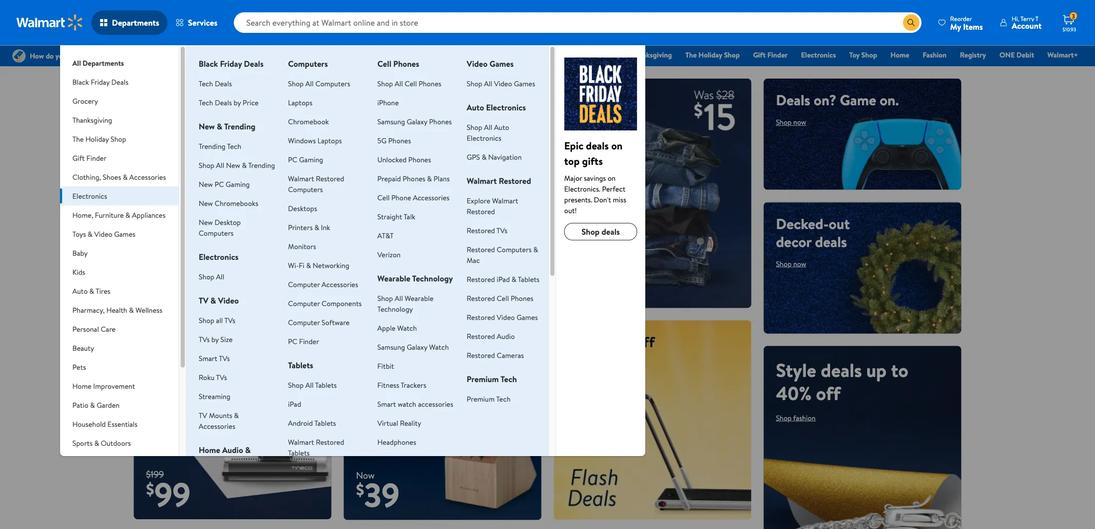 Task type: locate. For each thing, give the bounding box(es) containing it.
fitness trackers
[[378, 380, 427, 390]]

computers for desktop
[[199, 228, 234, 238]]

auto for auto electronics
[[467, 102, 484, 113]]

departments up black friday deals dropdown button
[[83, 58, 124, 68]]

0 horizontal spatial savings
[[146, 108, 192, 128]]

1 vertical spatial watch
[[429, 342, 449, 352]]

grocery down walmart site-wide 'search field'
[[554, 50, 579, 60]]

cell
[[378, 58, 392, 69], [405, 78, 417, 88], [378, 192, 390, 202], [497, 293, 509, 303]]

$ inside $199 $ 99
[[146, 477, 154, 500]]

the holiday shop inside dropdown button
[[72, 134, 126, 144]]

up to 40% off sports gear
[[566, 332, 655, 370]]

1 horizontal spatial gift
[[754, 50, 766, 60]]

2 vertical spatial trending
[[248, 160, 275, 170]]

tvs by size
[[199, 334, 233, 344]]

Search search field
[[234, 12, 922, 33]]

home down appliances
[[146, 233, 195, 259]]

0 horizontal spatial auto
[[72, 286, 88, 296]]

mounts
[[209, 410, 232, 420]]

1 vertical spatial premium
[[467, 394, 495, 404]]

electronics up gps & navigation link
[[467, 133, 502, 143]]

shop
[[724, 50, 740, 60], [862, 50, 878, 60], [288, 78, 304, 88], [378, 78, 393, 88], [467, 78, 483, 88], [777, 117, 792, 127], [467, 122, 483, 132], [111, 134, 126, 144], [199, 160, 214, 170], [582, 226, 600, 237], [777, 259, 792, 269], [199, 272, 214, 282], [365, 283, 380, 293], [378, 293, 393, 303], [146, 312, 162, 322], [199, 315, 214, 325], [356, 359, 372, 369], [288, 380, 304, 390], [777, 413, 792, 423]]

black inside dropdown button
[[72, 77, 89, 87]]

at&t link
[[378, 230, 394, 240]]

0 horizontal spatial up
[[146, 257, 166, 282]]

1 vertical spatial finder
[[86, 153, 107, 163]]

0 vertical spatial gift finder
[[754, 50, 788, 60]]

0 vertical spatial grocery
[[554, 50, 579, 60]]

desktop
[[215, 217, 241, 227]]

auto down auto electronics
[[494, 122, 510, 132]]

1 vertical spatial savings
[[584, 173, 606, 183]]

cell phone accessories link
[[378, 192, 450, 202]]

tv up shop all tvs 'link'
[[199, 295, 209, 306]]

restored cameras link
[[467, 350, 524, 360]]

tech deals link
[[199, 78, 232, 88]]

all
[[216, 315, 223, 325]]

computer down fi
[[288, 279, 320, 289]]

audio
[[497, 331, 515, 341], [222, 444, 243, 456]]

shop all wearable technology link
[[378, 293, 434, 314]]

1 horizontal spatial the holiday shop
[[686, 50, 740, 60]]

tv for tv & video
[[199, 295, 209, 306]]

pc for pc finder
[[288, 336, 298, 346]]

household essentials
[[72, 419, 138, 429]]

explore walmart restored link
[[467, 195, 519, 216]]

on?
[[814, 90, 837, 110]]

new up trending tech
[[199, 121, 215, 132]]

home inside dropdown button
[[72, 381, 92, 391]]

home link
[[887, 49, 915, 60]]

gaming down shop all new & trending link
[[226, 179, 250, 189]]

walmart up explore
[[467, 175, 497, 186]]

computers up shop all computers link
[[288, 58, 328, 69]]

major
[[565, 173, 583, 183]]

android tablets link
[[288, 418, 336, 428]]

save
[[356, 224, 422, 269]]

$10.93
[[1063, 26, 1077, 33]]

restored video games
[[467, 312, 538, 322]]

gift inside dropdown button
[[72, 153, 85, 163]]

off for home deals up to 30% off
[[146, 280, 171, 305]]

the inside dropdown button
[[72, 134, 84, 144]]

finder inside dropdown button
[[86, 153, 107, 163]]

gifts
[[583, 154, 603, 168]]

by left "price"
[[234, 97, 241, 107]]

shop now for deals on? game on.
[[777, 117, 807, 127]]

technology up apple watch
[[378, 304, 413, 314]]

0 vertical spatial ipad
[[497, 274, 510, 284]]

deals for shop deals
[[602, 226, 620, 237]]

2 horizontal spatial finder
[[768, 50, 788, 60]]

0 horizontal spatial black friday deals
[[72, 77, 128, 87]]

deals
[[524, 50, 541, 60], [244, 58, 264, 69], [111, 77, 128, 87], [215, 78, 232, 88], [777, 90, 811, 110], [215, 97, 232, 107]]

holiday
[[699, 50, 723, 60], [85, 134, 109, 144]]

2 horizontal spatial black friday deals
[[484, 50, 541, 60]]

new up new chromebooks link
[[199, 179, 213, 189]]

up inside style deals up to 40% off
[[867, 357, 887, 383]]

accessories down 'gift finder' dropdown button
[[129, 172, 166, 182]]

up inside home deals up to 30% off
[[146, 257, 166, 282]]

home inside home deals up to 30% off
[[146, 233, 195, 259]]

auto down kids
[[72, 286, 88, 296]]

1 vertical spatial pc
[[215, 179, 224, 189]]

thanksgiving inside dropdown button
[[72, 115, 112, 125]]

video inside dropdown button
[[94, 229, 112, 239]]

black friday deals up tech deals
[[199, 58, 264, 69]]

walmart down android
[[288, 437, 314, 447]]

1 samsung from the top
[[378, 116, 405, 126]]

walmart
[[288, 173, 314, 183], [467, 175, 497, 186], [492, 195, 519, 206], [288, 437, 314, 447]]

1 horizontal spatial 40%
[[777, 380, 812, 406]]

1 vertical spatial up
[[867, 357, 887, 383]]

electronics inside dropdown button
[[72, 191, 107, 201]]

0 horizontal spatial friday
[[91, 77, 110, 87]]

out!
[[565, 205, 577, 215]]

40% inside up to 40% off sports gear
[[605, 332, 633, 352]]

premium tech down restored cameras link
[[467, 394, 511, 404]]

off inside home deals up to 30% off
[[146, 280, 171, 305]]

1 vertical spatial gift finder
[[72, 153, 107, 163]]

essentials down patio & garden dropdown button
[[108, 419, 138, 429]]

shop now for decked-out decor deals
[[777, 259, 807, 269]]

gift finder left electronics link
[[754, 50, 788, 60]]

1 horizontal spatial the
[[686, 50, 697, 60]]

computer for computer accessories
[[288, 279, 320, 289]]

one debit link
[[996, 49, 1040, 60]]

0 horizontal spatial audio
[[222, 444, 243, 456]]

0 vertical spatial premium tech
[[467, 373, 517, 385]]

walmart for walmart restored tablets
[[288, 437, 314, 447]]

samsung down apple
[[378, 342, 405, 352]]

0 vertical spatial the holiday shop
[[686, 50, 740, 60]]

all down trending tech
[[216, 160, 224, 170]]

deals inside the epic deals on top gifts major savings on electronics. perfect presents. don't miss out!
[[586, 138, 609, 153]]

1 vertical spatial technology
[[378, 304, 413, 314]]

0 vertical spatial thanksgiving
[[631, 50, 673, 60]]

shop now link for home deals up to 30% off
[[146, 312, 176, 322]]

all for shop all cell phones
[[395, 78, 403, 88]]

tablets down android
[[288, 448, 310, 458]]

restored down mac
[[467, 274, 495, 284]]

1 horizontal spatial gift finder
[[754, 50, 788, 60]]

all inside shop all auto electronics
[[484, 122, 493, 132]]

1 horizontal spatial essentials
[[587, 50, 618, 60]]

audio inside home audio & theater
[[222, 444, 243, 456]]

restored computers & mac
[[467, 244, 538, 265]]

deals inside home deals up to 30% off
[[199, 233, 240, 259]]

40%
[[605, 332, 633, 352], [777, 380, 812, 406]]

home
[[891, 50, 910, 60], [146, 233, 195, 259], [356, 332, 394, 352], [72, 381, 92, 391], [199, 444, 220, 456]]

restored inside walmart restored tablets
[[316, 437, 344, 447]]

computers up desktops link on the top of page
[[288, 184, 323, 194]]

samsung up 5g phones
[[378, 116, 405, 126]]

all up laptops link
[[306, 78, 314, 88]]

gaming
[[299, 154, 323, 164], [226, 179, 250, 189]]

accessories down mounts
[[199, 421, 235, 431]]

trending up new pc gaming at the left of the page
[[248, 160, 275, 170]]

deals inside style deals up to 40% off
[[821, 357, 862, 383]]

tv mounts & accessories link
[[199, 410, 239, 431]]

verizon
[[378, 249, 401, 259]]

1 horizontal spatial up
[[867, 357, 887, 383]]

monitors link
[[288, 241, 316, 251]]

1 vertical spatial holiday
[[85, 134, 109, 144]]

1 horizontal spatial savings
[[584, 173, 606, 183]]

electronics.
[[565, 184, 601, 194]]

smart up virtual
[[378, 399, 396, 409]]

1 horizontal spatial by
[[234, 97, 241, 107]]

restored inside the restored computers & mac
[[467, 244, 495, 254]]

2 samsung from the top
[[378, 342, 405, 352]]

smart tvs link
[[199, 353, 230, 363]]

trending down "price"
[[224, 121, 256, 132]]

all for shop all tablets
[[306, 380, 314, 390]]

0 vertical spatial gaming
[[299, 154, 323, 164]]

phones up shop all cell phones
[[394, 58, 420, 69]]

all up 'android tablets' link
[[306, 380, 314, 390]]

grocery & essentials
[[554, 50, 618, 60]]

0 horizontal spatial thanksgiving
[[72, 115, 112, 125]]

2 premium from the top
[[467, 394, 495, 404]]

ipad up android
[[288, 399, 301, 409]]

black for black friday deals link at the left of the page
[[484, 50, 501, 60]]

finder up clothing,
[[86, 153, 107, 163]]

auto inside dropdown button
[[72, 286, 88, 296]]

gift finder for gift finder link
[[754, 50, 788, 60]]

0 vertical spatial the
[[686, 50, 697, 60]]

computers inside new desktop computers
[[199, 228, 234, 238]]

baby
[[72, 248, 88, 258]]

0 vertical spatial finder
[[768, 50, 788, 60]]

restored cell phones
[[467, 293, 534, 303]]

0 horizontal spatial holiday
[[85, 134, 109, 144]]

tvs down size on the bottom
[[219, 353, 230, 363]]

restored down "pc gaming" at the left top of page
[[316, 173, 344, 183]]

2 tv from the top
[[199, 410, 207, 420]]

0 horizontal spatial the
[[72, 134, 84, 144]]

& inside the restored computers & mac
[[534, 244, 538, 254]]

1 horizontal spatial off
[[636, 332, 655, 352]]

finder for the pc finder link
[[299, 336, 319, 346]]

1 vertical spatial audio
[[222, 444, 243, 456]]

essentials down walmart site-wide 'search field'
[[587, 50, 618, 60]]

gear
[[609, 350, 637, 370]]

friday up shop all video games
[[503, 50, 522, 60]]

samsung galaxy watch link
[[378, 342, 449, 352]]

the holiday shop button
[[60, 129, 179, 148]]

up for home deals up to 30% off
[[146, 257, 166, 282]]

2 galaxy from the top
[[407, 342, 428, 352]]

1 horizontal spatial grocery
[[554, 50, 579, 60]]

finder down computer software
[[299, 336, 319, 346]]

pc down the windows
[[288, 154, 298, 164]]

games down the restored cell phones
[[517, 312, 538, 322]]

1 vertical spatial 40%
[[777, 380, 812, 406]]

home up theater
[[199, 444, 220, 456]]

2 horizontal spatial off
[[817, 380, 841, 406]]

restored tvs
[[467, 225, 508, 235]]

electronics image
[[565, 58, 638, 130]]

0 vertical spatial smart
[[199, 353, 217, 363]]

grocery inside dropdown button
[[72, 96, 98, 106]]

0 vertical spatial savings
[[146, 108, 192, 128]]

ipad
[[497, 274, 510, 284], [288, 399, 301, 409]]

all inside shop all wearable technology
[[395, 293, 403, 303]]

auto up shop all auto electronics
[[467, 102, 484, 113]]

items
[[964, 21, 984, 32]]

walmart inside the walmart restored computers
[[288, 173, 314, 183]]

tv inside 'tv mounts & accessories'
[[199, 410, 207, 420]]

30%
[[193, 257, 226, 282]]

computers inside the walmart restored computers
[[288, 184, 323, 194]]

wearable down verizon link
[[378, 273, 411, 284]]

gift for 'gift finder' dropdown button
[[72, 153, 85, 163]]

all departments
[[72, 58, 124, 68]]

wi-fi & networking link
[[288, 260, 350, 270]]

& inside 'tv mounts & accessories'
[[234, 410, 239, 420]]

2 horizontal spatial black
[[484, 50, 501, 60]]

thanksgiving button
[[60, 110, 179, 129]]

0 vertical spatial wearable
[[378, 273, 411, 284]]

ipad up restored cell phones 'link'
[[497, 274, 510, 284]]

deals up grocery dropdown button
[[111, 77, 128, 87]]

restored up restored video games on the bottom left of page
[[467, 293, 495, 303]]

wearable inside shop all wearable technology
[[405, 293, 434, 303]]

computer up the pc finder link
[[288, 317, 320, 327]]

1 vertical spatial tv
[[199, 410, 207, 420]]

1 galaxy from the top
[[407, 116, 428, 126]]

tablets up 'android tablets' link
[[315, 380, 337, 390]]

style
[[777, 357, 817, 383]]

new pc gaming link
[[199, 179, 250, 189]]

new chromebooks
[[199, 198, 259, 208]]

grocery button
[[60, 91, 179, 110]]

0 horizontal spatial laptops
[[288, 97, 313, 107]]

home inside home audio & theater
[[199, 444, 220, 456]]

now up fitness
[[374, 359, 387, 369]]

0 vertical spatial pc
[[288, 154, 298, 164]]

1 vertical spatial on
[[608, 173, 616, 183]]

audio up theater
[[222, 444, 243, 456]]

grocery & essentials link
[[549, 49, 623, 60]]

0 vertical spatial to
[[171, 257, 188, 282]]

smart up roku
[[199, 353, 217, 363]]

roku
[[199, 372, 215, 382]]

high tech gifts, huge savings
[[146, 90, 279, 128]]

black up shop all video games
[[484, 50, 501, 60]]

2 premium tech from the top
[[467, 394, 511, 404]]

1 vertical spatial the
[[72, 134, 84, 144]]

tvs right roku
[[216, 372, 227, 382]]

computers up the restored ipad & tablets link
[[497, 244, 532, 254]]

the for the holiday shop dropdown button
[[72, 134, 84, 144]]

off inside style deals up to 40% off
[[817, 380, 841, 406]]

shop inside shop all auto electronics
[[467, 122, 483, 132]]

grocery down black friday deals dropdown button
[[72, 96, 98, 106]]

smart for smart tvs
[[199, 353, 217, 363]]

roku tvs
[[199, 372, 227, 382]]

gift finder button
[[60, 148, 179, 167]]

games
[[490, 58, 514, 69], [514, 78, 536, 88], [114, 229, 135, 239], [517, 312, 538, 322]]

2 computer from the top
[[288, 298, 320, 308]]

video up shop all video games
[[467, 58, 488, 69]]

black friday deals inside dropdown button
[[72, 77, 128, 87]]

0 horizontal spatial black
[[72, 77, 89, 87]]

1 vertical spatial by
[[212, 334, 219, 344]]

restored computers & mac link
[[467, 244, 538, 265]]

1 premium from the top
[[467, 373, 499, 385]]

straight
[[378, 211, 402, 221]]

epic deals on top gifts major savings on electronics. perfect presents. don't miss out!
[[565, 138, 627, 215]]

computer accessories link
[[288, 279, 358, 289]]

& inside seasonal decor & party supplies
[[122, 457, 127, 467]]

all up tv & video
[[216, 272, 224, 282]]

0 vertical spatial computer
[[288, 279, 320, 289]]

accessories up components on the bottom
[[322, 279, 358, 289]]

1 horizontal spatial to
[[588, 332, 601, 352]]

pc finder
[[288, 336, 319, 346]]

computer software link
[[288, 317, 350, 327]]

video down video games
[[494, 78, 512, 88]]

2 vertical spatial pc
[[288, 336, 298, 346]]

restored up the restored audio
[[467, 312, 495, 322]]

1 vertical spatial galaxy
[[407, 342, 428, 352]]

2 horizontal spatial to
[[892, 357, 909, 383]]

computers up chromebook
[[316, 78, 350, 88]]

audio for home
[[222, 444, 243, 456]]

$199 $ 99
[[146, 468, 191, 517]]

holiday inside dropdown button
[[85, 134, 109, 144]]

all down video games
[[484, 78, 493, 88]]

all for shop all new & trending
[[216, 160, 224, 170]]

restored up mac
[[467, 244, 495, 254]]

black up tech deals link
[[199, 58, 218, 69]]

40% inside style deals up to 40% off
[[777, 380, 812, 406]]

0 vertical spatial 40%
[[605, 332, 633, 352]]

tv for tv mounts & accessories
[[199, 410, 207, 420]]

$ for 99
[[146, 477, 154, 500]]

0 vertical spatial premium
[[467, 373, 499, 385]]

electronics up shop all
[[199, 251, 239, 263]]

$ for 39
[[356, 478, 364, 501]]

now down deals on? game on.
[[794, 117, 807, 127]]

essentials inside dropdown button
[[108, 419, 138, 429]]

to inside home deals up to 30% off
[[171, 257, 188, 282]]

0 horizontal spatial essentials
[[108, 419, 138, 429]]

grocery for grocery
[[72, 96, 98, 106]]

2 vertical spatial finder
[[299, 336, 319, 346]]

0 vertical spatial holiday
[[699, 50, 723, 60]]

premium up premium tech link
[[467, 373, 499, 385]]

debit
[[1017, 50, 1035, 60]]

personal care
[[72, 324, 116, 334]]

1 horizontal spatial audio
[[497, 331, 515, 341]]

friday inside black friday deals dropdown button
[[91, 77, 110, 87]]

video for shop all video games
[[494, 78, 512, 88]]

home for home deals are served
[[356, 332, 394, 352]]

now dollar 39 null group
[[344, 469, 400, 520]]

0 horizontal spatial gift
[[72, 153, 85, 163]]

care
[[101, 324, 116, 334]]

galaxy up 5g phones link
[[407, 116, 428, 126]]

finder left electronics link
[[768, 50, 788, 60]]

0 horizontal spatial the holiday shop
[[72, 134, 126, 144]]

walmart image
[[16, 14, 83, 31]]

shop now link for decked-out decor deals
[[777, 259, 807, 269]]

0 vertical spatial auto
[[467, 102, 484, 113]]

tv left mounts
[[199, 410, 207, 420]]

finder for 'gift finder' dropdown button
[[86, 153, 107, 163]]

all for shop all video games
[[484, 78, 493, 88]]

games down black friday deals link at the left of the page
[[514, 78, 536, 88]]

3 computer from the top
[[288, 317, 320, 327]]

tvs for restored tvs
[[497, 225, 508, 235]]

auto electronics
[[467, 102, 526, 113]]

40% up shop fashion
[[777, 380, 812, 406]]

1 vertical spatial premium tech
[[467, 394, 511, 404]]

to
[[171, 257, 188, 282], [588, 332, 601, 352], [892, 357, 909, 383]]

video for tv & video
[[218, 295, 239, 306]]

galaxy left are
[[407, 342, 428, 352]]

now for deals on? game on.
[[794, 117, 807, 127]]

1 vertical spatial computer
[[288, 298, 320, 308]]

shop now for home deals are served
[[356, 359, 387, 369]]

accessories inside 'tv mounts & accessories'
[[199, 421, 235, 431]]

new inside new desktop computers
[[199, 217, 213, 227]]

grocery for grocery & essentials
[[554, 50, 579, 60]]

phones down restored ipad & tablets
[[511, 293, 534, 303]]

pc up new chromebooks link
[[215, 179, 224, 189]]

gift finder inside dropdown button
[[72, 153, 107, 163]]

to inside style deals up to 40% off
[[892, 357, 909, 383]]

thanksgiving for thanksgiving link
[[631, 50, 673, 60]]

1 vertical spatial grocery
[[72, 96, 98, 106]]

household
[[72, 419, 106, 429]]

cell down cell phones
[[405, 78, 417, 88]]

1 tv from the top
[[199, 295, 209, 306]]

0 vertical spatial tv
[[199, 295, 209, 306]]

0 horizontal spatial off
[[146, 280, 171, 305]]

watch left served
[[429, 342, 449, 352]]

walmart inside walmart restored tablets
[[288, 437, 314, 447]]

all down cell phones
[[395, 78, 403, 88]]

the for the holiday shop link
[[686, 50, 697, 60]]

0 horizontal spatial 40%
[[605, 332, 633, 352]]

auto & tires button
[[60, 282, 179, 301]]

now right wellness
[[164, 312, 176, 322]]

services
[[188, 17, 218, 28]]

1 vertical spatial the holiday shop
[[72, 134, 126, 144]]

restored up restored cameras link
[[467, 331, 495, 341]]

2 vertical spatial computer
[[288, 317, 320, 327]]

new for desktop
[[199, 217, 213, 227]]

walmart restored tablets
[[288, 437, 344, 458]]

all for shop all auto electronics
[[484, 122, 493, 132]]

gift right the holiday shop link
[[754, 50, 766, 60]]

1 vertical spatial wearable
[[405, 293, 434, 303]]

0 vertical spatial departments
[[112, 17, 159, 28]]

beauty
[[72, 343, 94, 353]]

1 horizontal spatial auto
[[467, 102, 484, 113]]

0 horizontal spatial ipad
[[288, 399, 301, 409]]

restored tvs link
[[467, 225, 508, 235]]

apple
[[378, 323, 396, 333]]

& inside 'dropdown button'
[[94, 438, 99, 448]]

shop inside shop all wearable technology
[[378, 293, 393, 303]]

shop all
[[199, 272, 224, 282]]

gaming down windows laptops link
[[299, 154, 323, 164]]

2 vertical spatial auto
[[72, 286, 88, 296]]

0 vertical spatial off
[[146, 280, 171, 305]]

deals on? game on.
[[777, 90, 900, 110]]

1 vertical spatial gift
[[72, 153, 85, 163]]

0 horizontal spatial smart
[[199, 353, 217, 363]]

friday inside black friday deals link
[[503, 50, 522, 60]]

up
[[566, 332, 585, 352]]

on right epic
[[612, 138, 623, 153]]

1 horizontal spatial $
[[356, 478, 364, 501]]

the holiday shop for the holiday shop dropdown button
[[72, 134, 126, 144]]

pc down computer software
[[288, 336, 298, 346]]

holiday for the holiday shop link
[[699, 50, 723, 60]]

deals inside dropdown button
[[111, 77, 128, 87]]

$ inside now $ 39
[[356, 478, 364, 501]]

roku tvs link
[[199, 372, 227, 382]]

1 vertical spatial off
[[636, 332, 655, 352]]

chromebook link
[[288, 116, 329, 126]]

1 computer from the top
[[288, 279, 320, 289]]

printers
[[288, 222, 313, 232]]

now for decked-out decor deals
[[794, 259, 807, 269]]

computer accessories
[[288, 279, 358, 289]]

up for style deals up to 40% off
[[867, 357, 887, 383]]

premium tech
[[467, 373, 517, 385], [467, 394, 511, 404]]

1 vertical spatial trending
[[199, 141, 226, 151]]

2 horizontal spatial auto
[[494, 122, 510, 132]]

home for home audio & theater
[[199, 444, 220, 456]]

0 horizontal spatial by
[[212, 334, 219, 344]]

walmart inside explore walmart restored
[[492, 195, 519, 206]]

home up patio
[[72, 381, 92, 391]]

tvs for roku tvs
[[216, 372, 227, 382]]

friday down the all departments
[[91, 77, 110, 87]]

electronics
[[802, 50, 836, 60], [486, 102, 526, 113], [467, 133, 502, 143], [72, 191, 107, 201], [199, 251, 239, 263]]



Task type: vqa. For each thing, say whether or not it's contained in the screenshot.
with
no



Task type: describe. For each thing, give the bounding box(es) containing it.
1 horizontal spatial black friday deals
[[199, 58, 264, 69]]

prepaid
[[378, 173, 401, 183]]

shop now for home deals up to 30% off
[[146, 312, 176, 322]]

deals up 'huge'
[[244, 58, 264, 69]]

price
[[243, 97, 259, 107]]

Walmart Site-Wide search field
[[234, 12, 922, 33]]

39
[[364, 472, 400, 518]]

0 vertical spatial watch
[[397, 323, 417, 333]]

new & trending
[[199, 121, 256, 132]]

friday for black friday deals dropdown button
[[91, 77, 110, 87]]

smart tvs
[[199, 353, 230, 363]]

tablets right android
[[315, 418, 336, 428]]

deals down tech deals
[[215, 97, 232, 107]]

shop fashion
[[777, 413, 816, 423]]

the holiday shop for the holiday shop link
[[686, 50, 740, 60]]

toys & video games
[[72, 229, 135, 239]]

gift for gift finder link
[[754, 50, 766, 60]]

friday for black friday deals link at the left of the page
[[503, 50, 522, 60]]

black friday deals for black friday deals link at the left of the page
[[484, 50, 541, 60]]

phones right 5g
[[389, 135, 411, 145]]

0 vertical spatial trending
[[224, 121, 256, 132]]

home for home deals up to 30% off
[[146, 233, 195, 259]]

reality
[[400, 418, 422, 428]]

computer components link
[[288, 298, 362, 308]]

ipad link
[[288, 399, 301, 409]]

restored inside explore walmart restored
[[467, 206, 495, 216]]

home for home improvement
[[72, 381, 92, 391]]

beauty button
[[60, 339, 179, 358]]

tech deals
[[199, 78, 232, 88]]

games up shop all video games
[[490, 58, 514, 69]]

patio
[[72, 400, 88, 410]]

fitness trackers link
[[378, 380, 427, 390]]

tvs up smart tvs link
[[199, 334, 210, 344]]

all for shop all computers
[[306, 78, 314, 88]]

household essentials button
[[60, 415, 179, 434]]

wearable technology
[[378, 273, 453, 284]]

thanksgiving for thanksgiving dropdown button
[[72, 115, 112, 125]]

shoes
[[103, 172, 121, 182]]

verizon link
[[378, 249, 401, 259]]

home for home
[[891, 50, 910, 60]]

walmart for walmart restored
[[467, 175, 497, 186]]

0 vertical spatial on
[[612, 138, 623, 153]]

1 horizontal spatial watch
[[429, 342, 449, 352]]

shop inside dropdown button
[[111, 134, 126, 144]]

shop now for save big!
[[365, 283, 395, 293]]

video games
[[467, 58, 514, 69]]

appliances
[[132, 210, 166, 220]]

restored audio link
[[467, 331, 515, 341]]

new for pc
[[199, 179, 213, 189]]

computer for computer software
[[288, 317, 320, 327]]

home deals are served
[[356, 332, 497, 352]]

tablets up shop all tablets link
[[288, 360, 313, 371]]

3
[[1073, 12, 1076, 20]]

electronics down shop all video games
[[486, 102, 526, 113]]

galaxy for phones
[[407, 116, 428, 126]]

games inside toys & video games dropdown button
[[114, 229, 135, 239]]

improvement
[[93, 381, 135, 391]]

registry link
[[956, 49, 991, 60]]

fashion
[[923, 50, 947, 60]]

1 horizontal spatial ipad
[[497, 274, 510, 284]]

electronics left toy
[[802, 50, 836, 60]]

all for shop all wearable technology
[[395, 293, 403, 303]]

tablets up the restored cell phones
[[518, 274, 540, 284]]

pc gaming link
[[288, 154, 323, 164]]

trackers
[[401, 380, 427, 390]]

deals for home deals are served
[[397, 332, 429, 352]]

& inside dropdown button
[[89, 286, 94, 296]]

cell up shop all cell phones
[[378, 58, 392, 69]]

pets button
[[60, 358, 179, 377]]

iphone link
[[378, 97, 399, 107]]

services button
[[168, 10, 226, 35]]

samsung for cell
[[378, 116, 405, 126]]

fashion
[[794, 413, 816, 423]]

phones up the prepaid phones & plans link
[[409, 154, 431, 164]]

to for home
[[171, 257, 188, 282]]

samsung for wearable
[[378, 342, 405, 352]]

1 horizontal spatial gaming
[[299, 154, 323, 164]]

accessories inside "dropdown button"
[[129, 172, 166, 182]]

computers for restored
[[288, 184, 323, 194]]

computer for computer components
[[288, 298, 320, 308]]

1 horizontal spatial friday
[[220, 58, 242, 69]]

1 vertical spatial laptops
[[318, 135, 342, 145]]

headphones
[[378, 437, 416, 447]]

personal
[[72, 324, 99, 334]]

registry
[[961, 50, 987, 60]]

new up new pc gaming link
[[226, 160, 240, 170]]

pc gaming
[[288, 154, 323, 164]]

desktops
[[288, 203, 317, 213]]

departments inside popup button
[[112, 17, 159, 28]]

0 vertical spatial technology
[[412, 273, 453, 284]]

off for style deals up to 40% off
[[817, 380, 841, 406]]

accessories down plans on the left top of page
[[413, 192, 450, 202]]

decor
[[777, 231, 812, 252]]

now for save big!
[[382, 283, 395, 293]]

tvs right all
[[225, 315, 236, 325]]

chromebook
[[288, 116, 329, 126]]

smart for smart watch accessories
[[378, 399, 396, 409]]

technology inside shop all wearable technology
[[378, 304, 413, 314]]

furniture
[[95, 210, 124, 220]]

account
[[1012, 20, 1042, 31]]

software
[[322, 317, 350, 327]]

decked-
[[777, 213, 829, 234]]

restored inside the walmart restored computers
[[316, 173, 344, 183]]

terry
[[1021, 14, 1035, 23]]

game
[[840, 90, 877, 110]]

1 premium tech from the top
[[467, 373, 517, 385]]

electronics inside shop all auto electronics
[[467, 133, 502, 143]]

black friday deals for black friday deals dropdown button
[[72, 77, 128, 87]]

out
[[829, 213, 850, 234]]

seasonal decor & party supplies
[[72, 457, 145, 478]]

health
[[107, 305, 127, 315]]

straight talk link
[[378, 211, 416, 221]]

fashion link
[[919, 49, 952, 60]]

shop now link for deals on? game on.
[[777, 117, 807, 127]]

streaming
[[199, 391, 231, 401]]

deals up gifts,
[[215, 78, 232, 88]]

cameras
[[497, 350, 524, 360]]

0 horizontal spatial gaming
[[226, 179, 250, 189]]

pc for pc gaming
[[288, 154, 298, 164]]

tvs for smart tvs
[[219, 353, 230, 363]]

& inside "dropdown button"
[[123, 172, 128, 182]]

off inside up to 40% off sports gear
[[636, 332, 655, 352]]

deals for epic deals on top gifts major savings on electronics. perfect presents. don't miss out!
[[586, 138, 609, 153]]

wellness
[[136, 305, 162, 315]]

savings inside the epic deals on top gifts major savings on electronics. perfect presents. don't miss out!
[[584, 173, 606, 183]]

walmart for walmart restored computers
[[288, 173, 314, 183]]

black friday deals button
[[60, 72, 179, 91]]

cell left phone
[[378, 192, 390, 202]]

baby button
[[60, 244, 179, 263]]

tablets inside walmart restored tablets
[[288, 448, 310, 458]]

trending tech
[[199, 141, 242, 151]]

now for home deals are served
[[374, 359, 387, 369]]

deals for home deals up to 30% off
[[199, 233, 240, 259]]

now for home deals up to 30% off
[[164, 312, 176, 322]]

galaxy for technology
[[407, 342, 428, 352]]

pets
[[72, 362, 86, 372]]

to for style
[[892, 357, 909, 383]]

finder for gift finder link
[[768, 50, 788, 60]]

phones left shop all auto electronics link
[[429, 116, 452, 126]]

new for &
[[199, 121, 215, 132]]

video down the restored cell phones
[[497, 312, 515, 322]]

cell down restored ipad & tablets
[[497, 293, 509, 303]]

deals left on?
[[777, 90, 811, 110]]

fitbit link
[[378, 361, 394, 371]]

shop now link for save big!
[[356, 279, 403, 296]]

seasonal
[[72, 457, 99, 467]]

clothing, shoes & accessories button
[[60, 167, 179, 186]]

fi
[[299, 260, 305, 270]]

restored down restored audio link at the left bottom of page
[[467, 350, 495, 360]]

virtual reality
[[378, 418, 422, 428]]

restored down 'navigation'
[[499, 175, 531, 186]]

search icon image
[[908, 18, 916, 27]]

unlocked
[[378, 154, 407, 164]]

electronics link
[[797, 49, 841, 60]]

deals up shop all video games
[[524, 50, 541, 60]]

home improvement
[[72, 381, 135, 391]]

shop all auto electronics
[[467, 122, 510, 143]]

apple watch link
[[378, 323, 417, 333]]

shop all video games link
[[467, 78, 536, 88]]

tvs by size link
[[199, 334, 233, 344]]

garden
[[97, 400, 120, 410]]

kids
[[72, 267, 85, 277]]

ink
[[321, 222, 330, 232]]

auto for auto & tires
[[72, 286, 88, 296]]

sports & outdoors
[[72, 438, 131, 448]]

was dollar $199, now dollar 99 group
[[134, 468, 191, 519]]

tech deals by price link
[[199, 97, 259, 107]]

audio for restored
[[497, 331, 515, 341]]

savings inside high tech gifts, huge savings
[[146, 108, 192, 128]]

deals for style deals up to 40% off
[[821, 357, 862, 383]]

0 vertical spatial laptops
[[288, 97, 313, 107]]

headphones link
[[378, 437, 416, 447]]

all for shop all
[[216, 272, 224, 282]]

mac
[[467, 255, 480, 265]]

new pc gaming
[[199, 179, 250, 189]]

phones down cell phones
[[419, 78, 442, 88]]

save big!
[[356, 224, 483, 269]]

1 vertical spatial departments
[[83, 58, 124, 68]]

miss
[[613, 194, 627, 204]]

0 vertical spatial by
[[234, 97, 241, 107]]

cell phone accessories
[[378, 192, 450, 202]]

new for chromebooks
[[199, 198, 213, 208]]

restored down explore walmart restored link
[[467, 225, 495, 235]]

walmart+ link
[[1044, 49, 1084, 60]]

1 horizontal spatial black
[[199, 58, 218, 69]]

computers inside the restored computers & mac
[[497, 244, 532, 254]]

shop now link for home deals are served
[[356, 359, 387, 369]]

all up black friday deals dropdown button
[[72, 58, 81, 68]]

auto inside shop all auto electronics
[[494, 122, 510, 132]]

video for toys & video games
[[94, 229, 112, 239]]

phones up cell phone accessories
[[403, 173, 426, 183]]

high
[[146, 90, 177, 110]]

holiday for the holiday shop dropdown button
[[85, 134, 109, 144]]

supplies
[[72, 468, 98, 478]]

& inside home audio & theater
[[245, 444, 251, 456]]

deals inside decked-out decor deals
[[816, 231, 848, 252]]

accessories
[[418, 399, 454, 409]]

gift finder for 'gift finder' dropdown button
[[72, 153, 107, 163]]

gift finder link
[[749, 49, 793, 60]]

unlocked phones link
[[378, 154, 431, 164]]

black for black friday deals dropdown button
[[72, 77, 89, 87]]

chromebooks
[[215, 198, 259, 208]]

to inside up to 40% off sports gear
[[588, 332, 601, 352]]

tech deals by price
[[199, 97, 259, 107]]

home,
[[72, 210, 93, 220]]

big!
[[430, 224, 483, 269]]

computers for all
[[316, 78, 350, 88]]

5g
[[378, 135, 387, 145]]



